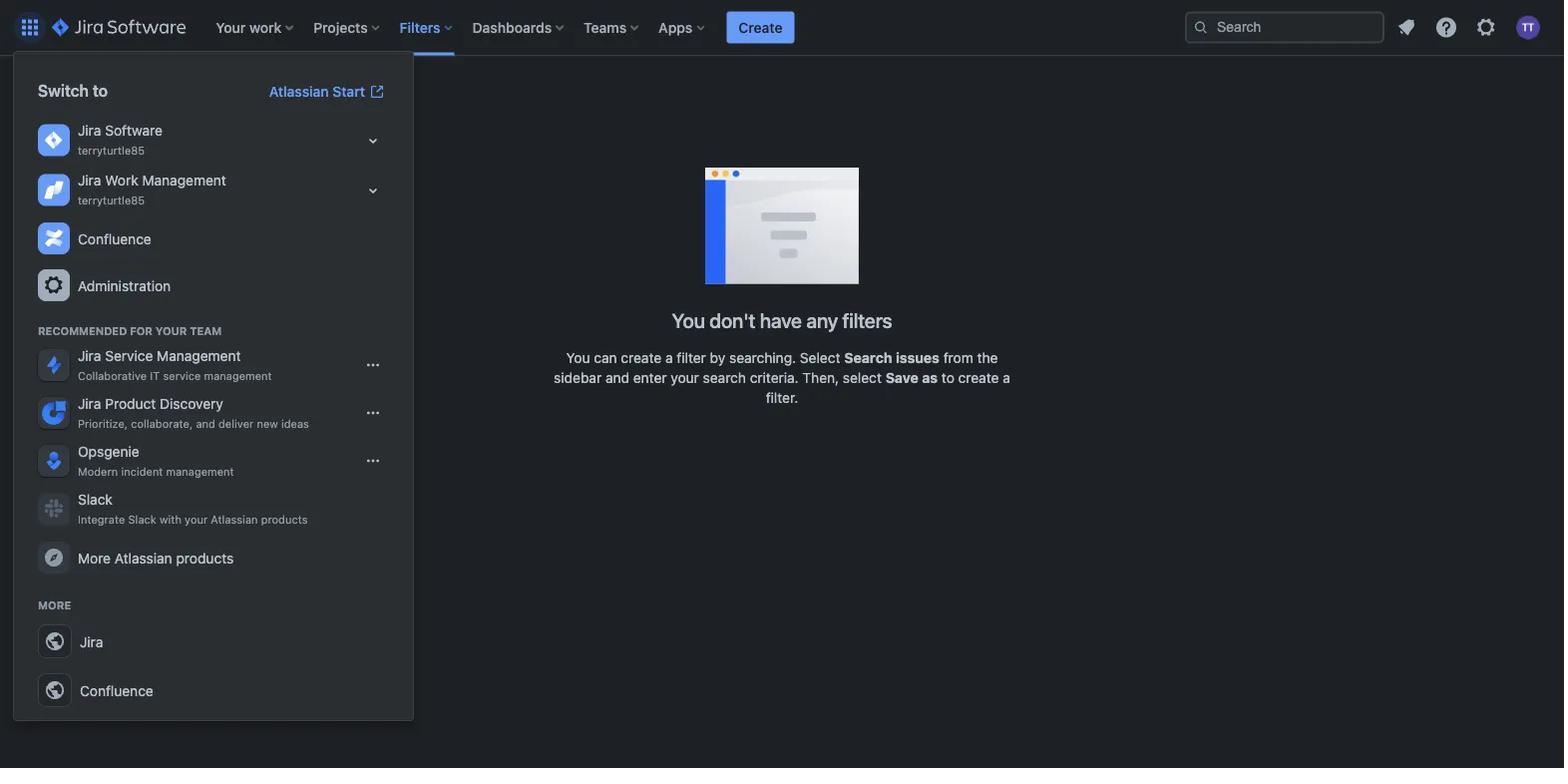 Task type: locate. For each thing, give the bounding box(es) containing it.
product
[[105, 396, 156, 412]]

jira
[[78, 122, 101, 139], [78, 172, 101, 189], [78, 348, 101, 364], [78, 396, 101, 412], [80, 634, 103, 650]]

sidebar
[[554, 370, 602, 386]]

2 vertical spatial atlassian
[[115, 550, 172, 566]]

0 horizontal spatial slack
[[78, 492, 113, 508]]

2 horizontal spatial atlassian
[[269, 83, 329, 100]]

filters
[[400, 19, 441, 35], [40, 82, 103, 110]]

1 horizontal spatial a
[[1003, 370, 1010, 386]]

you up filter
[[672, 308, 705, 332]]

slack
[[78, 492, 113, 508], [128, 513, 156, 526]]

jira product discovery prioritize, collaborate, and deliver new ideas
[[78, 396, 309, 431]]

jira product discovery options menu image
[[365, 405, 381, 421]]

new
[[257, 418, 278, 431]]

1 vertical spatial filters
[[40, 82, 103, 110]]

a left filter
[[665, 350, 673, 366]]

your
[[216, 19, 246, 35], [155, 325, 187, 338]]

1 horizontal spatial create
[[958, 370, 999, 386]]

1 horizontal spatial filters
[[400, 19, 441, 35]]

1 vertical spatial settings image
[[42, 273, 66, 297]]

save as
[[886, 370, 938, 386]]

don't
[[710, 308, 756, 332]]

the
[[977, 350, 998, 366]]

1 terryturtle85 from the top
[[78, 144, 145, 157]]

0 horizontal spatial atlassian
[[115, 550, 172, 566]]

products
[[261, 513, 308, 526], [176, 550, 234, 566]]

can
[[594, 350, 617, 366]]

more for more atlassian products
[[78, 550, 111, 566]]

1 vertical spatial management
[[166, 466, 234, 479]]

save
[[886, 370, 919, 386]]

1 vertical spatial management
[[157, 348, 241, 364]]

filters button
[[394, 11, 461, 43]]

jira inside the jira software terryturtle85
[[78, 122, 101, 139]]

0 vertical spatial a
[[665, 350, 673, 366]]

0 horizontal spatial your
[[185, 513, 208, 526]]

filter.
[[766, 390, 798, 406]]

ideas
[[281, 418, 309, 431]]

terryturtle85 inside the jira software terryturtle85
[[78, 144, 145, 157]]

management right 'work'
[[142, 172, 226, 189]]

incident
[[121, 466, 163, 479]]

1 horizontal spatial atlassian
[[211, 513, 258, 526]]

from the sidebar and enter your search criteria. then, select
[[554, 350, 998, 386]]

0 horizontal spatial to
[[93, 81, 108, 100]]

to right as
[[942, 370, 955, 386]]

a right as
[[1003, 370, 1010, 386]]

0 horizontal spatial and
[[196, 418, 215, 431]]

opsgenie
[[78, 444, 139, 460]]

discovery
[[160, 396, 223, 412]]

settings image right help icon
[[1475, 15, 1499, 39]]

to right switch
[[93, 81, 108, 100]]

0 vertical spatial create
[[621, 350, 662, 366]]

search
[[703, 370, 746, 386]]

0 vertical spatial filters
[[400, 19, 441, 35]]

0 vertical spatial and
[[606, 370, 630, 386]]

teams
[[584, 19, 627, 35]]

1 vertical spatial confluence
[[80, 683, 153, 699]]

1 vertical spatial your
[[185, 513, 208, 526]]

1 vertical spatial a
[[1003, 370, 1010, 386]]

1 vertical spatial products
[[176, 550, 234, 566]]

to
[[93, 81, 108, 100], [942, 370, 955, 386]]

products inside the slack integrate slack with your atlassian products
[[261, 513, 308, 526]]

settings image inside administration link
[[42, 273, 66, 297]]

management down team
[[157, 348, 241, 364]]

your right with
[[185, 513, 208, 526]]

0 vertical spatial settings image
[[1475, 15, 1499, 39]]

management up deliver
[[204, 370, 272, 383]]

slack left with
[[128, 513, 156, 526]]

jira software image
[[52, 15, 186, 39], [52, 15, 186, 39]]

1 horizontal spatial your
[[671, 370, 699, 386]]

searching.
[[729, 350, 796, 366]]

terryturtle85 down 'software'
[[78, 144, 145, 157]]

terryturtle85
[[78, 144, 145, 157], [78, 194, 145, 207]]

from
[[944, 350, 974, 366]]

management for jira service management
[[157, 348, 241, 364]]

and inside jira product discovery prioritize, collaborate, and deliver new ideas
[[196, 418, 215, 431]]

your down filter
[[671, 370, 699, 386]]

a inside to create a filter.
[[1003, 370, 1010, 386]]

and
[[606, 370, 630, 386], [196, 418, 215, 431]]

jira link
[[30, 618, 397, 667]]

appswitcher icon image
[[18, 15, 42, 39]]

0 vertical spatial confluence link
[[30, 216, 397, 262]]

0 vertical spatial your
[[671, 370, 699, 386]]

confluence
[[78, 230, 151, 247], [80, 683, 153, 699]]

create up enter
[[621, 350, 662, 366]]

0 vertical spatial confluence
[[78, 230, 151, 247]]

slack up integrate
[[78, 492, 113, 508]]

it
[[150, 370, 160, 383]]

filters up the jira software terryturtle85
[[40, 82, 103, 110]]

search image
[[1193, 19, 1209, 35]]

1 horizontal spatial settings image
[[1475, 15, 1499, 39]]

0 vertical spatial to
[[93, 81, 108, 100]]

management
[[142, 172, 226, 189], [157, 348, 241, 364]]

you don't have any filters
[[672, 308, 892, 332]]

banner
[[0, 0, 1564, 56]]

create
[[621, 350, 662, 366], [958, 370, 999, 386]]

1 horizontal spatial to
[[942, 370, 955, 386]]

jira inside jira service management collaborative it service management
[[78, 348, 101, 364]]

0 vertical spatial terryturtle85
[[78, 144, 145, 157]]

1 vertical spatial your
[[155, 325, 187, 338]]

atlassian down with
[[115, 550, 172, 566]]

and down can
[[606, 370, 630, 386]]

products down the slack integrate slack with your atlassian products
[[176, 550, 234, 566]]

1 horizontal spatial more
[[78, 550, 111, 566]]

and inside from the sidebar and enter your search criteria. then, select
[[606, 370, 630, 386]]

management up the slack integrate slack with your atlassian products
[[166, 466, 234, 479]]

0 horizontal spatial filters
[[40, 82, 103, 110]]

confluence for second confluence link from the bottom
[[78, 230, 151, 247]]

collaborate,
[[131, 418, 193, 431]]

0 vertical spatial you
[[672, 308, 705, 332]]

1 vertical spatial atlassian
[[211, 513, 258, 526]]

0 horizontal spatial more
[[38, 599, 71, 612]]

issues
[[896, 350, 940, 366]]

jira inside jira work management terryturtle85
[[78, 172, 101, 189]]

your inside the slack integrate slack with your atlassian products
[[185, 513, 208, 526]]

0 vertical spatial management
[[204, 370, 272, 383]]

confluence link
[[30, 216, 397, 262], [30, 667, 397, 715]]

start
[[333, 83, 365, 100]]

2 terryturtle85 from the top
[[78, 194, 145, 207]]

management inside jira work management terryturtle85
[[142, 172, 226, 189]]

0 horizontal spatial settings image
[[42, 273, 66, 297]]

create inside to create a filter.
[[958, 370, 999, 386]]

settings image up recommended
[[42, 273, 66, 297]]

1 vertical spatial to
[[942, 370, 955, 386]]

management inside jira service management collaborative it service management
[[157, 348, 241, 364]]

1 horizontal spatial slack
[[128, 513, 156, 526]]

then,
[[803, 370, 839, 386]]

more
[[78, 550, 111, 566], [38, 599, 71, 612]]

atlassian left 'start' at the left of the page
[[269, 83, 329, 100]]

1 horizontal spatial you
[[672, 308, 705, 332]]

1 vertical spatial you
[[566, 350, 590, 366]]

enter
[[633, 370, 667, 386]]

0 horizontal spatial your
[[155, 325, 187, 338]]

more atlassian products
[[78, 550, 234, 566]]

you up sidebar
[[566, 350, 590, 366]]

1 horizontal spatial your
[[216, 19, 246, 35]]

jira service management options menu image
[[365, 357, 381, 373]]

atlassian start link
[[257, 76, 397, 108]]

filters
[[843, 308, 892, 332]]

create
[[739, 19, 783, 35]]

jira inside jira product discovery prioritize, collaborate, and deliver new ideas
[[78, 396, 101, 412]]

terryturtle85 down 'work'
[[78, 194, 145, 207]]

0 vertical spatial management
[[142, 172, 226, 189]]

settings image
[[1475, 15, 1499, 39], [42, 273, 66, 297]]

1 horizontal spatial and
[[606, 370, 630, 386]]

atlassian
[[269, 83, 329, 100], [211, 513, 258, 526], [115, 550, 172, 566]]

recommended
[[38, 325, 127, 338]]

1 vertical spatial and
[[196, 418, 215, 431]]

search
[[844, 350, 892, 366]]

0 vertical spatial your
[[216, 19, 246, 35]]

and down discovery
[[196, 418, 215, 431]]

your left work
[[216, 19, 246, 35]]

a
[[665, 350, 673, 366], [1003, 370, 1010, 386]]

you
[[672, 308, 705, 332], [566, 350, 590, 366]]

0 horizontal spatial a
[[665, 350, 673, 366]]

create down the at top
[[958, 370, 999, 386]]

1 vertical spatial more
[[38, 599, 71, 612]]

switch to
[[38, 81, 108, 100]]

0 horizontal spatial you
[[566, 350, 590, 366]]

slack integrate slack with your atlassian products
[[78, 492, 308, 526]]

atlassian inside the slack integrate slack with your atlassian products
[[211, 513, 258, 526]]

your
[[671, 370, 699, 386], [185, 513, 208, 526]]

products up more atlassian products link
[[261, 513, 308, 526]]

1 vertical spatial terryturtle85
[[78, 194, 145, 207]]

jira for jira service management
[[78, 348, 101, 364]]

projects
[[314, 19, 368, 35]]

0 vertical spatial more
[[78, 550, 111, 566]]

management
[[204, 370, 272, 383], [166, 466, 234, 479]]

filters right projects popup button
[[400, 19, 441, 35]]

1 vertical spatial create
[[958, 370, 999, 386]]

0 vertical spatial products
[[261, 513, 308, 526]]

work
[[249, 19, 282, 35]]

any
[[807, 308, 838, 332]]

atlassian up more atlassian products link
[[211, 513, 258, 526]]

criteria.
[[750, 370, 799, 386]]

1 horizontal spatial products
[[261, 513, 308, 526]]

service
[[163, 370, 201, 383]]

create button
[[727, 11, 795, 43]]

for
[[130, 325, 152, 338]]

your right the for
[[155, 325, 187, 338]]

1 vertical spatial confluence link
[[30, 667, 397, 715]]



Task type: vqa. For each thing, say whether or not it's contained in the screenshot.
5's P1374-
no



Task type: describe. For each thing, give the bounding box(es) containing it.
0 vertical spatial slack
[[78, 492, 113, 508]]

0 vertical spatial atlassian
[[269, 83, 329, 100]]

Search field
[[1185, 11, 1385, 43]]

jira for jira software
[[78, 122, 101, 139]]

to create a filter.
[[766, 370, 1010, 406]]

as
[[922, 370, 938, 386]]

apps
[[659, 19, 693, 35]]

1 vertical spatial slack
[[128, 513, 156, 526]]

with
[[160, 513, 181, 526]]

filter
[[677, 350, 706, 366]]

jira software terryturtle85
[[78, 122, 162, 157]]

management inside opsgenie modern incident management
[[166, 466, 234, 479]]

banner containing your work
[[0, 0, 1564, 56]]

deliver
[[218, 418, 254, 431]]

you can create a filter by searching. select search issues
[[566, 350, 940, 366]]

opsgenie modern incident management
[[78, 444, 234, 479]]

opsgenie options menu image
[[365, 453, 381, 469]]

administration
[[78, 277, 171, 294]]

more atlassian products link
[[30, 535, 397, 582]]

have
[[760, 308, 802, 332]]

0 horizontal spatial products
[[176, 550, 234, 566]]

to inside to create a filter.
[[942, 370, 955, 386]]

management inside jira service management collaborative it service management
[[204, 370, 272, 383]]

service
[[105, 348, 153, 364]]

primary element
[[12, 0, 1185, 55]]

your work button
[[210, 11, 302, 43]]

your inside from the sidebar and enter your search criteria. then, select
[[671, 370, 699, 386]]

jira for jira work management
[[78, 172, 101, 189]]

you for you can create a filter by searching. select search issues
[[566, 350, 590, 366]]

recommended for your team
[[38, 325, 222, 338]]

expand image
[[361, 129, 385, 153]]

select
[[843, 370, 882, 386]]

projects button
[[308, 11, 388, 43]]

collaborative
[[78, 370, 147, 383]]

confluence for second confluence link from the top of the page
[[80, 683, 153, 699]]

modern
[[78, 466, 118, 479]]

1 confluence link from the top
[[30, 216, 397, 262]]

work
[[105, 172, 138, 189]]

dashboards
[[472, 19, 552, 35]]

notifications image
[[1395, 15, 1419, 39]]

more for more
[[38, 599, 71, 612]]

prioritize,
[[78, 418, 128, 431]]

by
[[710, 350, 726, 366]]

apps button
[[653, 11, 713, 43]]

your inside your work dropdown button
[[216, 19, 246, 35]]

terryturtle85 inside jira work management terryturtle85
[[78, 194, 145, 207]]

2 confluence link from the top
[[30, 667, 397, 715]]

teams button
[[578, 11, 647, 43]]

you for you don't have any filters
[[672, 308, 705, 332]]

administration link
[[30, 262, 397, 309]]

software
[[105, 122, 162, 139]]

dashboards button
[[466, 11, 572, 43]]

jira service management collaborative it service management
[[78, 348, 272, 383]]

team
[[190, 325, 222, 338]]

switch
[[38, 81, 89, 100]]

0 horizontal spatial create
[[621, 350, 662, 366]]

jira for jira product discovery
[[78, 396, 101, 412]]

expand image
[[361, 179, 385, 203]]

integrate
[[78, 513, 125, 526]]

your profile and settings image
[[1517, 15, 1540, 39]]

your work
[[216, 19, 282, 35]]

management for jira work management
[[142, 172, 226, 189]]

filters inside dropdown button
[[400, 19, 441, 35]]

jira work management terryturtle85
[[78, 172, 226, 207]]

help image
[[1435, 15, 1459, 39]]

atlassian start
[[269, 83, 365, 100]]

select
[[800, 350, 841, 366]]



